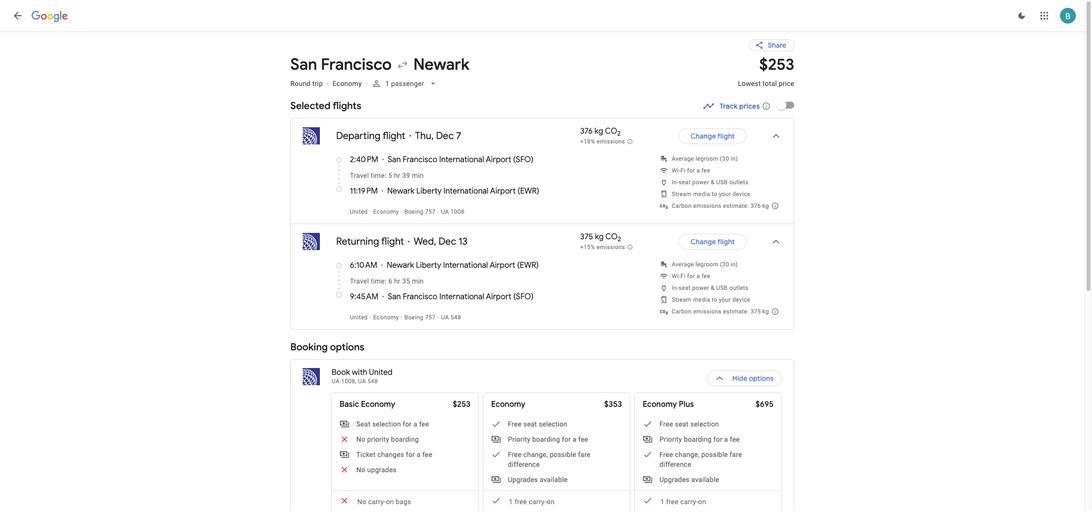 Task type: locate. For each thing, give the bounding box(es) containing it.
travel time: 5 hr 39 min
[[350, 172, 424, 180]]

media up carbon emissions estimate: 376 kg
[[693, 191, 710, 198]]

wi- for wed, dec 13
[[672, 273, 681, 280]]

0 vertical spatial 375
[[580, 232, 593, 242]]

device up carbon emissions estimate: 375 kg
[[732, 297, 750, 304]]

san francisco international airport (sfo) for 2:40 pm
[[388, 155, 534, 165]]

0 vertical spatial newark liberty international airport (ewr)
[[387, 187, 539, 196]]

0 vertical spatial &
[[711, 179, 715, 186]]

1 vertical spatial average legroom (30 in)
[[672, 261, 738, 268]]

in-
[[672, 179, 679, 186], [672, 285, 679, 292]]

2 free change, possible fare difference from the left
[[659, 451, 742, 469]]

change flight down track
[[691, 132, 735, 141]]

francisco
[[321, 55, 392, 75], [403, 155, 437, 165], [403, 292, 437, 302]]

carry-
[[368, 499, 386, 506], [529, 499, 547, 506], [680, 499, 698, 506]]

2 san francisco international airport (sfo) from the top
[[388, 292, 534, 302]]

1 vertical spatial outlets
[[729, 285, 748, 292]]

1 vertical spatial (ewr)
[[517, 261, 539, 271]]

1 & from the top
[[711, 179, 715, 186]]

1 vertical spatial no
[[356, 467, 365, 474]]

your up carbon emissions estimate: 376 kg
[[719, 191, 731, 198]]

travel down 6:10 am
[[350, 278, 369, 285]]

francisco up the flights
[[321, 55, 392, 75]]

2 up +15% emissions
[[618, 235, 621, 244]]

0 vertical spatial hr
[[394, 172, 400, 180]]

1 free carry-on for economy
[[509, 499, 555, 506]]

(ewr)
[[518, 187, 539, 196], [517, 261, 539, 271]]

0 vertical spatial 757
[[425, 209, 435, 216]]

boeing 757 up wed,
[[404, 209, 435, 216]]

device up carbon emissions estimate: 376 kg
[[732, 191, 750, 198]]

1 hr from the top
[[394, 172, 400, 180]]

carbon
[[672, 203, 692, 210], [672, 309, 692, 315]]

0 vertical spatial (sfo)
[[513, 155, 534, 165]]

1 horizontal spatial change,
[[675, 451, 699, 459]]

(30 for thu, dec 7
[[720, 156, 729, 162]]

thu, dec 7
[[415, 130, 461, 142]]

to up carbon emissions estimate: 375 kg
[[712, 297, 717, 304]]

no down seat
[[356, 436, 365, 444]]

united down arrival time: 9:45 am. text field on the bottom left of the page
[[350, 314, 368, 321]]

1 in-seat power & usb outlets from the top
[[672, 179, 748, 186]]

1 for economy plus
[[660, 499, 664, 506]]

0 vertical spatial in-
[[672, 179, 679, 186]]

1 vertical spatial united
[[350, 314, 368, 321]]

1 horizontal spatial carry-
[[529, 499, 547, 506]]

1 vertical spatial device
[[732, 297, 750, 304]]

change for wed, dec 13
[[691, 238, 716, 247]]

757 left ua 1008
[[425, 209, 435, 216]]

+15% emissions
[[580, 244, 625, 251]]

2 boeing 757 from the top
[[404, 314, 435, 321]]

san francisco international airport (sfo) up ua 548
[[388, 292, 534, 302]]

2 stream media to your device from the top
[[672, 297, 750, 304]]

0 vertical spatial stream
[[672, 191, 692, 198]]

1 vertical spatial newark
[[387, 187, 415, 196]]

1 horizontal spatial possible
[[701, 451, 728, 459]]

available for economy
[[540, 476, 568, 484]]

wi-fi for a fee
[[672, 167, 710, 174], [672, 273, 710, 280]]

0 vertical spatial stream media to your device
[[672, 191, 750, 198]]

media up carbon emissions estimate: 375 kg
[[693, 297, 710, 304]]

2 vertical spatial no
[[357, 499, 366, 506]]

0 vertical spatial boeing
[[404, 209, 423, 216]]

learn more about tracked prices image
[[762, 102, 771, 111]]

1 min from the top
[[412, 172, 424, 180]]

2 in-seat power & usb outlets from the top
[[672, 285, 748, 292]]

0 vertical spatial media
[[693, 191, 710, 198]]

loading results progress bar
[[0, 31, 1085, 33]]

co
[[605, 126, 617, 136], [605, 232, 618, 242]]

liberty up ua 1008
[[416, 187, 442, 196]]

united down 11:19 pm on the top left of the page
[[350, 209, 368, 216]]

2 difference from the left
[[659, 461, 691, 469]]

options
[[330, 342, 364, 354], [749, 375, 774, 383]]

2 device from the top
[[732, 297, 750, 304]]

in-seat power & usb outlets up carbon emissions estimate: 375 kg
[[672, 285, 748, 292]]

estimate:
[[723, 203, 749, 210], [723, 309, 749, 315]]

1 horizontal spatial priority
[[659, 436, 682, 444]]

power up carbon emissions estimate: 376 kg
[[692, 179, 709, 186]]

1 in) from the top
[[731, 156, 738, 162]]

options for booking options
[[330, 342, 364, 354]]

0 horizontal spatial upgrades available
[[508, 476, 568, 484]]

average legroom (30 in)
[[672, 156, 738, 162], [672, 261, 738, 268]]

boeing 757 for thu,
[[404, 209, 435, 216]]

1 vertical spatial usb
[[716, 285, 728, 292]]

1 1 free carry-on from the left
[[509, 499, 555, 506]]

boeing 757 for wed,
[[404, 314, 435, 321]]

travel for departing
[[350, 172, 369, 180]]

1 usb from the top
[[716, 179, 728, 186]]

international down 13
[[443, 261, 488, 271]]

1 horizontal spatial upgrades
[[659, 476, 689, 484]]

power for thu, dec 7
[[692, 179, 709, 186]]

2 average from the top
[[672, 261, 694, 268]]

boeing for wed, dec 13
[[404, 314, 423, 321]]

& for thu, dec 7
[[711, 179, 715, 186]]

0 horizontal spatial 1 free carry-on
[[509, 499, 555, 506]]

2 travel from the top
[[350, 278, 369, 285]]

change flight down carbon emissions estimate: 376 kg
[[691, 238, 735, 247]]

1 vertical spatial options
[[749, 375, 774, 383]]

no down "ticket"
[[356, 467, 365, 474]]

1 upgrades available from the left
[[508, 476, 568, 484]]

2 estimate: from the top
[[723, 309, 749, 315]]

Departure time: 6:10 AM. text field
[[350, 261, 377, 271]]

1 priority boarding for a fee from the left
[[508, 436, 588, 444]]

thu,
[[415, 130, 434, 142]]

outlets
[[729, 179, 748, 186], [729, 285, 748, 292]]

1 horizontal spatial selection
[[539, 421, 567, 429]]

 image right trip
[[327, 80, 329, 88]]

0 horizontal spatial options
[[330, 342, 364, 354]]

1 possible from the left
[[550, 451, 576, 459]]

0 vertical spatial usb
[[716, 179, 728, 186]]

3 selection from the left
[[690, 421, 719, 429]]

0 vertical spatial fi
[[681, 167, 686, 174]]

flight
[[383, 130, 405, 142], [718, 132, 735, 141], [381, 236, 404, 248], [718, 238, 735, 247]]

change flight for 13
[[691, 238, 735, 247]]

3 on from the left
[[698, 499, 706, 506]]

1 vertical spatial (sfo)
[[513, 292, 534, 302]]

outlets for thu, dec 7
[[729, 179, 748, 186]]

0 vertical spatial average legroom (30 in)
[[672, 156, 738, 162]]

0 vertical spatial dec
[[436, 130, 454, 142]]

san for 2:40 pm
[[388, 155, 401, 165]]

0 vertical spatial change
[[691, 132, 716, 141]]

0 horizontal spatial carry-
[[368, 499, 386, 506]]

carbon emissions estimate: 376 kilograms element
[[672, 203, 769, 210]]

francisco for 2:40 pm
[[403, 155, 437, 165]]

flights
[[333, 100, 361, 112]]

passenger
[[391, 80, 424, 88]]

2 priority boarding for a fee from the left
[[659, 436, 740, 444]]

airport
[[486, 155, 511, 165], [490, 187, 516, 196], [490, 261, 515, 271], [486, 292, 511, 302]]

$253 inside $253 lowest total price
[[759, 55, 794, 75]]

selection
[[372, 421, 401, 429], [539, 421, 567, 429], [690, 421, 719, 429]]

0 vertical spatial change flight button
[[679, 125, 747, 148]]

0 vertical spatial wi-
[[672, 167, 681, 174]]

carbon emissions estimate: 376 kg
[[672, 203, 769, 210]]

average legroom (30 in) for wed, dec 13
[[672, 261, 738, 268]]

2 inside 376 kg co 2
[[617, 130, 621, 138]]

1 vertical spatial hr
[[394, 278, 400, 285]]

priority
[[508, 436, 530, 444], [659, 436, 682, 444]]

change flight button
[[679, 125, 747, 148], [679, 230, 747, 254]]

1 vertical spatial 2
[[618, 235, 621, 244]]

liberty for 11:19 pm
[[416, 187, 442, 196]]

emissions for carbon emissions estimate: 376 kg
[[693, 203, 722, 210]]

free change, possible fare difference
[[508, 451, 590, 469], [659, 451, 742, 469]]

no carry-on bags
[[357, 499, 411, 506]]

1 on from the left
[[386, 499, 394, 506]]

2 carbon from the top
[[672, 309, 692, 315]]

2 selection from the left
[[539, 421, 567, 429]]

2 in) from the top
[[731, 261, 738, 268]]

hr
[[394, 172, 400, 180], [394, 278, 400, 285]]

2 outlets from the top
[[729, 285, 748, 292]]

stream up carbon emissions estimate: 375 kg
[[672, 297, 692, 304]]

1 free seat selection from the left
[[508, 421, 567, 429]]

boeing for thu, dec 7
[[404, 209, 423, 216]]

1 average legroom (30 in) from the top
[[672, 156, 738, 162]]

0 vertical spatial $253
[[759, 55, 794, 75]]

flight down carbon emissions estimate: 376 kg
[[718, 238, 735, 247]]

2 & from the top
[[711, 285, 715, 292]]

newark down 39
[[387, 187, 415, 196]]

2
[[617, 130, 621, 138], [618, 235, 621, 244]]

0 vertical spatial change flight
[[691, 132, 735, 141]]

2 wi- from the top
[[672, 273, 681, 280]]

ua down book
[[332, 378, 340, 385]]

estimate: for wed, dec 13
[[723, 309, 749, 315]]

san for 9:45 am
[[388, 292, 401, 302]]

san down 6
[[388, 292, 401, 302]]

change flight button for 7
[[679, 125, 747, 148]]

with
[[352, 368, 367, 378]]

international up ua 548
[[439, 292, 484, 302]]

1 wi- from the top
[[672, 167, 681, 174]]

None text field
[[738, 55, 794, 96]]

2 757 from the top
[[425, 314, 435, 321]]

to up carbon emissions estimate: 376 kg
[[712, 191, 717, 198]]

newark up 35
[[387, 261, 414, 271]]

1 757 from the top
[[425, 209, 435, 216]]

2 available from the left
[[691, 476, 719, 484]]

0 horizontal spatial fare
[[578, 451, 590, 459]]

1 legroom from the top
[[696, 156, 718, 162]]

economy
[[333, 80, 362, 88], [373, 209, 399, 216], [373, 314, 399, 321], [361, 400, 395, 410], [491, 400, 525, 410], [643, 400, 677, 410]]

1 to from the top
[[712, 191, 717, 198]]

1 horizontal spatial priority boarding for a fee
[[659, 436, 740, 444]]

hr right 6
[[394, 278, 400, 285]]

wi-fi for a fee for 13
[[672, 273, 710, 280]]

0 vertical spatial your
[[719, 191, 731, 198]]

2 change flight button from the top
[[679, 230, 747, 254]]

co inside '375 kg co 2'
[[605, 232, 618, 242]]

1 vertical spatial co
[[605, 232, 618, 242]]

0 vertical spatial wi-fi for a fee
[[672, 167, 710, 174]]

change flight button down track
[[679, 125, 747, 148]]

1 difference from the left
[[508, 461, 540, 469]]

$253 for $253
[[453, 400, 470, 410]]

1 time: from the top
[[371, 172, 386, 180]]

fi for 7
[[681, 167, 686, 174]]

 image
[[408, 236, 410, 248], [437, 314, 439, 321]]

1 free carry-on for economy plus
[[660, 499, 706, 506]]

1 priority from the left
[[508, 436, 530, 444]]

fare
[[578, 451, 590, 459], [730, 451, 742, 459]]

price
[[779, 80, 794, 88]]

ua
[[332, 378, 340, 385], [358, 378, 366, 385]]

time: left 5
[[371, 172, 386, 180]]

stream
[[672, 191, 692, 198], [672, 297, 692, 304]]

(sfo)
[[513, 155, 534, 165], [513, 292, 534, 302]]

change flight button down carbon emissions estimate: 376 kg
[[679, 230, 747, 254]]

2 boeing from the top
[[404, 314, 423, 321]]

1 ua from the left
[[332, 378, 340, 385]]

co up the +18% emissions
[[605, 126, 617, 136]]

list inside main content
[[291, 119, 794, 330]]

1 horizontal spatial available
[[691, 476, 719, 484]]

for
[[687, 167, 695, 174], [687, 273, 695, 280], [403, 421, 412, 429], [562, 436, 571, 444], [713, 436, 722, 444], [406, 451, 415, 459]]

1 vertical spatial time:
[[371, 278, 386, 285]]

(30 up carbon emissions estimate: 376 kg
[[720, 156, 729, 162]]

1 travel from the top
[[350, 172, 369, 180]]

(sfo) for 9:45 am
[[513, 292, 534, 302]]

0 vertical spatial 376
[[580, 126, 593, 136]]

share button
[[749, 39, 794, 51]]

no for no carry-on bags
[[357, 499, 366, 506]]

1 vertical spatial average
[[672, 261, 694, 268]]

1 power from the top
[[692, 179, 709, 186]]

1 vertical spatial liberty
[[416, 261, 441, 271]]

1 average from the top
[[672, 156, 694, 162]]

1 media from the top
[[693, 191, 710, 198]]

1 horizontal spatial $253
[[759, 55, 794, 75]]

newark liberty international airport (ewr) up ua 1008
[[387, 187, 539, 196]]

0 vertical spatial min
[[412, 172, 424, 180]]

liberty down wed,
[[416, 261, 441, 271]]

estimate: for thu, dec 7
[[723, 203, 749, 210]]

2 free from the left
[[666, 499, 679, 506]]

co up +15% emissions
[[605, 232, 618, 242]]

 image left ua 548
[[437, 314, 439, 321]]

 image left wed,
[[408, 236, 410, 248]]

economy plus
[[643, 400, 694, 410]]

change
[[691, 132, 716, 141], [691, 238, 716, 247]]

main content containing san francisco
[[290, 31, 794, 512]]

san up 5
[[388, 155, 401, 165]]

0 vertical spatial boeing 757
[[404, 209, 435, 216]]

2 vertical spatial francisco
[[403, 292, 437, 302]]

options up book
[[330, 342, 364, 354]]

no for no priority boarding
[[356, 436, 365, 444]]

book
[[332, 368, 350, 378]]

1 vertical spatial in-seat power & usb outlets
[[672, 285, 748, 292]]

2 stream from the top
[[672, 297, 692, 304]]

1 vertical spatial 375
[[750, 309, 761, 315]]

1 in- from the top
[[672, 179, 679, 186]]

1 boeing from the top
[[404, 209, 423, 216]]

$253 lowest total price
[[738, 55, 794, 88]]

1 (30 from the top
[[720, 156, 729, 162]]

1 vertical spatial fi
[[681, 273, 686, 280]]

1 vertical spatial to
[[712, 297, 717, 304]]

3 carry- from the left
[[680, 499, 698, 506]]

media
[[693, 191, 710, 198], [693, 297, 710, 304]]

boeing
[[404, 209, 423, 216], [404, 314, 423, 321]]

time:
[[371, 172, 386, 180], [371, 278, 386, 285]]

stream media to your device for wed, dec 13
[[672, 297, 750, 304]]

375
[[580, 232, 593, 242], [750, 309, 761, 315]]

no down no upgrades
[[357, 499, 366, 506]]

outlets up carbon emissions estimate: 375 kg
[[729, 285, 748, 292]]

 image left ua 1008
[[437, 209, 439, 216]]

list
[[291, 119, 794, 330]]

0 vertical spatial in)
[[731, 156, 738, 162]]

2 change flight from the top
[[691, 238, 735, 247]]

wi- for thu, dec 7
[[672, 167, 681, 174]]

2 upgrades from the left
[[659, 476, 689, 484]]

2 up the +18% emissions
[[617, 130, 621, 138]]

legroom up carbon emissions estimate: 376 kg
[[696, 156, 718, 162]]

stream media to your device up carbon emissions estimate: 376 kg
[[672, 191, 750, 198]]

travel up 11:19 pm on the top left of the page
[[350, 172, 369, 180]]

2 change, from the left
[[675, 451, 699, 459]]

1 stream media to your device from the top
[[672, 191, 750, 198]]

1 horizontal spatial upgrades available
[[659, 476, 719, 484]]

upgrades
[[508, 476, 538, 484], [659, 476, 689, 484]]

Departure time: 2:40 PM. text field
[[350, 155, 378, 165]]

power for wed, dec 13
[[692, 285, 709, 292]]

francisco for 9:45 am
[[403, 292, 437, 302]]

1 carry- from the left
[[368, 499, 386, 506]]

& up carbon emissions estimate: 375 kg
[[711, 285, 715, 292]]

757 for wed,
[[425, 314, 435, 321]]

boeing up wed,
[[404, 209, 423, 216]]

san up 'round trip'
[[290, 55, 317, 75]]

to
[[712, 191, 717, 198], [712, 297, 717, 304]]

boarding
[[391, 436, 419, 444], [532, 436, 560, 444], [684, 436, 712, 444]]

min
[[412, 172, 424, 180], [412, 278, 424, 285]]

1 vertical spatial stream
[[672, 297, 692, 304]]

francisco down 35
[[403, 292, 437, 302]]

seat
[[679, 179, 691, 186], [679, 285, 691, 292], [523, 421, 537, 429], [675, 421, 689, 429]]

in)
[[731, 156, 738, 162], [731, 261, 738, 268]]

&
[[711, 179, 715, 186], [711, 285, 715, 292]]

1 vertical spatial boeing 757
[[404, 314, 435, 321]]

international up ua 1008
[[444, 187, 488, 196]]

0 vertical spatial (ewr)
[[518, 187, 539, 196]]

2 boarding from the left
[[532, 436, 560, 444]]

0 vertical spatial device
[[732, 191, 750, 198]]

united up the 548
[[369, 368, 393, 378]]

wi-fi for a fee up carbon emissions estimate: 375 kg
[[672, 273, 710, 280]]

0 horizontal spatial  image
[[408, 236, 410, 248]]

san francisco international airport (sfo) down the 7
[[388, 155, 534, 165]]

1 horizontal spatial options
[[749, 375, 774, 383]]

757 left ua 548
[[425, 314, 435, 321]]

1 change flight from the top
[[691, 132, 735, 141]]

francisco up 39
[[403, 155, 437, 165]]

2 wi-fi for a fee from the top
[[672, 273, 710, 280]]

priority for economy
[[508, 436, 530, 444]]

(ewr) for 11:19 pm
[[518, 187, 539, 196]]

(30
[[720, 156, 729, 162], [720, 261, 729, 268]]

priority boarding for a fee for economy
[[508, 436, 588, 444]]

time: for departing
[[371, 172, 386, 180]]

min right 35
[[412, 278, 424, 285]]

upgrades available
[[508, 476, 568, 484], [659, 476, 719, 484]]

san francisco international airport (sfo)
[[388, 155, 534, 165], [388, 292, 534, 302]]

travel time: 6 hr 35 min
[[350, 278, 424, 285]]

1 horizontal spatial difference
[[659, 461, 691, 469]]

free change, possible fare difference for economy
[[508, 451, 590, 469]]

dec left the 7
[[436, 130, 454, 142]]

newark up passenger
[[413, 55, 469, 75]]

1 fare from the left
[[578, 451, 590, 459]]

2 hr from the top
[[394, 278, 400, 285]]

0 vertical spatial (30
[[720, 156, 729, 162]]

fare for $695
[[730, 451, 742, 459]]

2 change from the top
[[691, 238, 716, 247]]

1 upgrades from the left
[[508, 476, 538, 484]]

airport for 6:10 am
[[490, 261, 515, 271]]

1 boarding from the left
[[391, 436, 419, 444]]

average legroom (30 in) for thu, dec 7
[[672, 156, 738, 162]]

international down the 7
[[439, 155, 484, 165]]

3 boarding from the left
[[684, 436, 712, 444]]

1 vertical spatial min
[[412, 278, 424, 285]]

carbon for wed, dec 13
[[672, 309, 692, 315]]

1 vertical spatial 376
[[750, 203, 761, 210]]

 image left thu,
[[409, 130, 411, 142]]

253 us dollars element
[[759, 55, 794, 75]]

power up carbon emissions estimate: 375 kg
[[692, 285, 709, 292]]

0 vertical spatial estimate:
[[723, 203, 749, 210]]

airport for 9:45 am
[[486, 292, 511, 302]]

0 vertical spatial legroom
[[696, 156, 718, 162]]

international for 9:45 am
[[439, 292, 484, 302]]

1 vertical spatial  image
[[437, 314, 439, 321]]

 image
[[327, 80, 329, 88], [366, 80, 368, 88], [409, 130, 411, 142], [437, 209, 439, 216]]

list containing departing flight
[[291, 119, 794, 330]]

1 vertical spatial stream media to your device
[[672, 297, 750, 304]]

1 horizontal spatial free seat selection
[[659, 421, 719, 429]]

1 boeing 757 from the top
[[404, 209, 435, 216]]

2 1 free carry-on from the left
[[660, 499, 706, 506]]

newark liberty international airport (ewr) down 13
[[387, 261, 539, 271]]

2 in- from the top
[[672, 285, 679, 292]]

fi for 13
[[681, 273, 686, 280]]

in-seat power & usb outlets for wed, dec 13
[[672, 285, 748, 292]]

2 upgrades available from the left
[[659, 476, 719, 484]]

wi-fi for a fee up carbon emissions estimate: 376 kg
[[672, 167, 710, 174]]

free seat selection for economy
[[508, 421, 567, 429]]

lowest
[[738, 80, 761, 88]]

1 stream from the top
[[672, 191, 692, 198]]

departing
[[336, 130, 381, 142]]

boeing left ua 548
[[404, 314, 423, 321]]

0 horizontal spatial upgrades
[[508, 476, 538, 484]]

usb up carbon emissions estimate: 375 kg
[[716, 285, 728, 292]]

your
[[719, 191, 731, 198], [719, 297, 731, 304]]

1 vertical spatial media
[[693, 297, 710, 304]]

0 vertical spatial time:
[[371, 172, 386, 180]]

1
[[385, 80, 389, 88], [509, 499, 513, 506], [660, 499, 664, 506]]

device for thu, dec 7
[[732, 191, 750, 198]]

1 selection from the left
[[372, 421, 401, 429]]

757
[[425, 209, 435, 216], [425, 314, 435, 321]]

0 vertical spatial san francisco international airport (sfo)
[[388, 155, 534, 165]]

stream up carbon emissions estimate: 376 kg
[[672, 191, 692, 198]]

2 min from the top
[[412, 278, 424, 285]]

1 vertical spatial wi-
[[672, 273, 681, 280]]

2 possible from the left
[[701, 451, 728, 459]]

international
[[439, 155, 484, 165], [444, 187, 488, 196], [443, 261, 488, 271], [439, 292, 484, 302]]

2 horizontal spatial on
[[698, 499, 706, 506]]

0 vertical spatial in-seat power & usb outlets
[[672, 179, 748, 186]]

0 horizontal spatial difference
[[508, 461, 540, 469]]

1 change from the top
[[691, 132, 716, 141]]

$253 for $253 lowest total price
[[759, 55, 794, 75]]

stream media to your device up carbon emissions estimate: 375 kg
[[672, 297, 750, 304]]

in-seat power & usb outlets
[[672, 179, 748, 186], [672, 285, 748, 292]]

your up carbon emissions estimate: 375 kg
[[719, 297, 731, 304]]

2 on from the left
[[547, 499, 555, 506]]

legroom up carbon emissions estimate: 375 kg
[[696, 261, 718, 268]]

2 free seat selection from the left
[[659, 421, 719, 429]]

0 vertical spatial average
[[672, 156, 694, 162]]

basic
[[340, 400, 359, 410]]

0 horizontal spatial free change, possible fare difference
[[508, 451, 590, 469]]

on
[[386, 499, 394, 506], [547, 499, 555, 506], [698, 499, 706, 506]]

difference for economy
[[508, 461, 540, 469]]

hr right 5
[[394, 172, 400, 180]]

available for economy plus
[[691, 476, 719, 484]]

usb up carbon emissions estimate: 376 kg
[[716, 179, 728, 186]]

fee
[[702, 167, 710, 174], [702, 273, 710, 280], [419, 421, 429, 429], [578, 436, 588, 444], [730, 436, 740, 444], [422, 451, 432, 459]]

a
[[697, 167, 700, 174], [697, 273, 700, 280], [413, 421, 417, 429], [573, 436, 576, 444], [724, 436, 728, 444], [417, 451, 421, 459]]

2 legroom from the top
[[696, 261, 718, 268]]

outlets up carbon emissions estimate: 376 kg
[[729, 179, 748, 186]]

2 vertical spatial united
[[369, 368, 393, 378]]

time: left 6
[[371, 278, 386, 285]]

co inside 376 kg co 2
[[605, 126, 617, 136]]

2 fi from the top
[[681, 273, 686, 280]]

0 vertical spatial no
[[356, 436, 365, 444]]

0 vertical spatial liberty
[[416, 187, 442, 196]]

options right hide
[[749, 375, 774, 383]]

2 ua from the left
[[358, 378, 366, 385]]

kg inside '375 kg co 2'
[[595, 232, 604, 242]]

0 vertical spatial travel
[[350, 172, 369, 180]]

in-seat power & usb outlets up carbon emissions estimate: 376 kg
[[672, 179, 748, 186]]

min right 39
[[412, 172, 424, 180]]

boarding for economy plus
[[684, 436, 712, 444]]

757 for thu,
[[425, 209, 435, 216]]

travel
[[350, 172, 369, 180], [350, 278, 369, 285]]

(30 up carbon emissions estimate: 375 kg
[[720, 261, 729, 268]]

difference
[[508, 461, 540, 469], [659, 461, 691, 469]]

1 device from the top
[[732, 191, 750, 198]]

1 vertical spatial carbon
[[672, 309, 692, 315]]

ua down "with"
[[358, 378, 366, 385]]

liberty
[[416, 187, 442, 196], [416, 261, 441, 271]]

& up carbon emissions estimate: 376 kg
[[711, 179, 715, 186]]

to for thu, dec 7
[[712, 191, 717, 198]]

0 vertical spatial 2
[[617, 130, 621, 138]]

1 change, from the left
[[523, 451, 548, 459]]

1 free from the left
[[515, 499, 527, 506]]

device
[[732, 191, 750, 198], [732, 297, 750, 304]]

emissions
[[597, 138, 625, 145], [693, 203, 722, 210], [597, 244, 625, 251], [693, 309, 722, 315]]

1 your from the top
[[719, 191, 731, 198]]

1 change flight button from the top
[[679, 125, 747, 148]]

1 estimate: from the top
[[723, 203, 749, 210]]

1 available from the left
[[540, 476, 568, 484]]

2 time: from the top
[[371, 278, 386, 285]]

fi
[[681, 167, 686, 174], [681, 273, 686, 280]]

1 fi from the top
[[681, 167, 686, 174]]

2 your from the top
[[719, 297, 731, 304]]

2 inside '375 kg co 2'
[[618, 235, 621, 244]]

kg inside 376 kg co 2
[[595, 126, 603, 136]]

0 horizontal spatial free seat selection
[[508, 421, 567, 429]]

on for economy plus
[[698, 499, 706, 506]]

boeing 757 left ua 548
[[404, 314, 435, 321]]

1 carbon from the top
[[672, 203, 692, 210]]

min for thu, dec 7
[[412, 172, 424, 180]]

1 horizontal spatial boarding
[[532, 436, 560, 444]]

flight left thu,
[[383, 130, 405, 142]]

1 horizontal spatial 1 free carry-on
[[660, 499, 706, 506]]

2 power from the top
[[692, 285, 709, 292]]

2 average legroom (30 in) from the top
[[672, 261, 738, 268]]

2 media from the top
[[693, 297, 710, 304]]

dec left 13
[[439, 236, 456, 248]]

options inside the hide options dropdown button
[[749, 375, 774, 383]]

free change, possible fare difference for economy plus
[[659, 451, 742, 469]]

airport for 11:19 pm
[[490, 187, 516, 196]]

change, for economy
[[523, 451, 548, 459]]

selected
[[290, 100, 331, 112]]

main content
[[290, 31, 794, 512]]

0 horizontal spatial $253
[[453, 400, 470, 410]]

none text field containing $253
[[738, 55, 794, 96]]

2 usb from the top
[[716, 285, 728, 292]]

6
[[388, 278, 392, 285]]

newark for 6:10 am
[[387, 261, 414, 271]]

united
[[350, 209, 368, 216], [350, 314, 368, 321], [369, 368, 393, 378]]

1 vertical spatial legroom
[[696, 261, 718, 268]]

1 free change, possible fare difference from the left
[[508, 451, 590, 469]]

2 for 7
[[617, 130, 621, 138]]

fare for $353
[[578, 451, 590, 459]]

2 (30 from the top
[[720, 261, 729, 268]]

2 fare from the left
[[730, 451, 742, 459]]



Task type: describe. For each thing, give the bounding box(es) containing it.
on for economy
[[547, 499, 555, 506]]

in) for thu, dec 7
[[731, 156, 738, 162]]

13
[[459, 236, 468, 248]]

Arrival time: 11:19 PM. text field
[[350, 187, 378, 196]]

airport for 2:40 pm
[[486, 155, 511, 165]]

round
[[290, 80, 311, 88]]

free seat selection for economy plus
[[659, 421, 719, 429]]

375 inside '375 kg co 2'
[[580, 232, 593, 242]]

1 inside popup button
[[385, 80, 389, 88]]

co for thu, dec 7
[[605, 126, 617, 136]]

your for 7
[[719, 191, 731, 198]]

1 horizontal spatial 376
[[750, 203, 761, 210]]

seat
[[356, 421, 370, 429]]

1 passenger button
[[368, 72, 442, 95]]

upgrades
[[367, 467, 396, 474]]

possible for economy
[[550, 451, 576, 459]]

6:10 am
[[350, 261, 377, 271]]

hide
[[732, 375, 747, 383]]

priority for economy plus
[[659, 436, 682, 444]]

& for wed, dec 13
[[711, 285, 715, 292]]

2 for 13
[[618, 235, 621, 244]]

possible for economy plus
[[701, 451, 728, 459]]

wed, dec 13
[[414, 236, 468, 248]]

trip
[[312, 80, 323, 88]]

seat selection for a fee
[[356, 421, 429, 429]]

5
[[388, 172, 392, 180]]

0 vertical spatial  image
[[408, 236, 410, 248]]

0 vertical spatial san
[[290, 55, 317, 75]]

flight down track
[[718, 132, 735, 141]]

no upgrades
[[356, 467, 396, 474]]

boarding for economy
[[532, 436, 560, 444]]

departing flight
[[336, 130, 405, 142]]

prices
[[739, 102, 760, 111]]

united for departing
[[350, 209, 368, 216]]

international for 6:10 am
[[443, 261, 488, 271]]

1 passenger
[[385, 80, 424, 88]]

stream for 13
[[672, 297, 692, 304]]

 image down "san francisco"
[[366, 80, 368, 88]]

carbon emissions estimate: 375 kilograms element
[[672, 309, 769, 315]]

ua 1008
[[441, 209, 464, 216]]

1 horizontal spatial 375
[[750, 309, 761, 315]]

in-seat power & usb outlets for thu, dec 7
[[672, 179, 748, 186]]

outlets for wed, dec 13
[[729, 285, 748, 292]]

returning flight
[[336, 236, 404, 248]]

no priority boarding
[[356, 436, 419, 444]]

track prices
[[720, 102, 760, 111]]

35
[[402, 278, 410, 285]]

basic economy
[[340, 400, 395, 410]]

11:19 pm
[[350, 187, 378, 196]]

emissions for +15% emissions
[[597, 244, 625, 251]]

usb for wed, dec 13
[[716, 285, 728, 292]]

(ewr) for 6:10 am
[[517, 261, 539, 271]]

0 vertical spatial newark
[[413, 55, 469, 75]]

emissions for carbon emissions estimate: 375 kg
[[693, 309, 722, 315]]

hide options
[[732, 375, 774, 383]]

upgrades for economy
[[508, 476, 538, 484]]

upgrades available for economy plus
[[659, 476, 719, 484]]

in- for wed, dec 13
[[672, 285, 679, 292]]

priority
[[367, 436, 389, 444]]

wed,
[[414, 236, 436, 248]]

booking
[[290, 342, 328, 354]]

376 kg co 2
[[580, 126, 621, 138]]

flight left wed,
[[381, 236, 404, 248]]

carry- for economy
[[529, 499, 547, 506]]

change for thu, dec 7
[[691, 132, 716, 141]]

7
[[456, 130, 461, 142]]

548
[[368, 378, 378, 385]]

bags
[[396, 499, 411, 506]]

stream for 7
[[672, 191, 692, 198]]

$695
[[756, 400, 774, 410]]

(sfo) for 2:40 pm
[[513, 155, 534, 165]]

2:40 pm
[[350, 155, 378, 165]]

free for economy plus
[[666, 499, 679, 506]]

newark liberty international airport (ewr) for 6:10 am
[[387, 261, 539, 271]]

San Francisco to Newark and back text field
[[290, 55, 726, 75]]

device for wed, dec 13
[[732, 297, 750, 304]]

39
[[402, 172, 410, 180]]

changes
[[377, 451, 404, 459]]

Arrival time: 9:45 AM. text field
[[350, 292, 378, 302]]

9:45 am
[[350, 292, 378, 302]]

ua 548
[[441, 314, 461, 321]]

average for thu, dec 7
[[672, 156, 694, 162]]

$353
[[604, 400, 622, 410]]

dec for wed,
[[439, 236, 456, 248]]

375 kg co 2
[[580, 232, 621, 244]]

change appearance image
[[1010, 4, 1033, 28]]

+18% emissions
[[580, 138, 625, 145]]

hide options button
[[707, 367, 782, 391]]

san francisco international airport (sfo) for 9:45 am
[[388, 292, 534, 302]]

priority boarding for a fee for economy plus
[[659, 436, 740, 444]]

1 for economy
[[509, 499, 513, 506]]

time: for returning
[[371, 278, 386, 285]]

stream media to your device for thu, dec 7
[[672, 191, 750, 198]]

your for 13
[[719, 297, 731, 304]]

upgrades available for economy
[[508, 476, 568, 484]]

selection for economy
[[539, 421, 567, 429]]

carry- for economy plus
[[680, 499, 698, 506]]

average for wed, dec 13
[[672, 261, 694, 268]]

hr for returning flight
[[394, 278, 400, 285]]

media for wed, dec 13
[[693, 297, 710, 304]]

change flight for 7
[[691, 132, 735, 141]]

emissions for +18% emissions
[[597, 138, 625, 145]]

376 inside 376 kg co 2
[[580, 126, 593, 136]]

united inside 'book with united ua 1008, ua 548'
[[369, 368, 393, 378]]

(30 for wed, dec 13
[[720, 261, 729, 268]]

newark for 11:19 pm
[[387, 187, 415, 196]]

co for wed, dec 13
[[605, 232, 618, 242]]

dec for thu,
[[436, 130, 454, 142]]

san francisco
[[290, 55, 392, 75]]

in) for wed, dec 13
[[731, 261, 738, 268]]

usb for thu, dec 7
[[716, 179, 728, 186]]

plus
[[679, 400, 694, 410]]

+18%
[[580, 138, 595, 145]]

carbon emissions estimate: 375 kg
[[672, 309, 769, 315]]

international for 11:19 pm
[[444, 187, 488, 196]]

Flight numbers UA 1008, UA 548 text field
[[332, 378, 378, 385]]

ticket changes for a fee
[[356, 451, 432, 459]]

track
[[720, 102, 738, 111]]

legroom for wed, dec 13
[[696, 261, 718, 268]]

change, for economy plus
[[675, 451, 699, 459]]

travel for returning
[[350, 278, 369, 285]]

total
[[763, 80, 777, 88]]

booking options
[[290, 342, 364, 354]]

book with united ua 1008, ua 548
[[332, 368, 393, 385]]

no for no upgrades
[[356, 467, 365, 474]]

ticket
[[356, 451, 376, 459]]

options for hide options
[[749, 375, 774, 383]]

wi-fi for a fee for 7
[[672, 167, 710, 174]]

international for 2:40 pm
[[439, 155, 484, 165]]

legroom for thu, dec 7
[[696, 156, 718, 162]]

0 vertical spatial francisco
[[321, 55, 392, 75]]

hr for departing flight
[[394, 172, 400, 180]]

returning
[[336, 236, 379, 248]]

liberty for 6:10 am
[[416, 261, 441, 271]]

selected flights
[[290, 100, 361, 112]]

round trip
[[290, 80, 323, 88]]

united for returning
[[350, 314, 368, 321]]

in- for thu, dec 7
[[672, 179, 679, 186]]

share
[[768, 41, 786, 50]]

1008,
[[341, 378, 356, 385]]

go back image
[[12, 10, 24, 22]]

newark liberty international airport (ewr) for 11:19 pm
[[387, 187, 539, 196]]

+15%
[[580, 244, 595, 251]]



Task type: vqa. For each thing, say whether or not it's contained in the screenshot.
second POSSIBLE
yes



